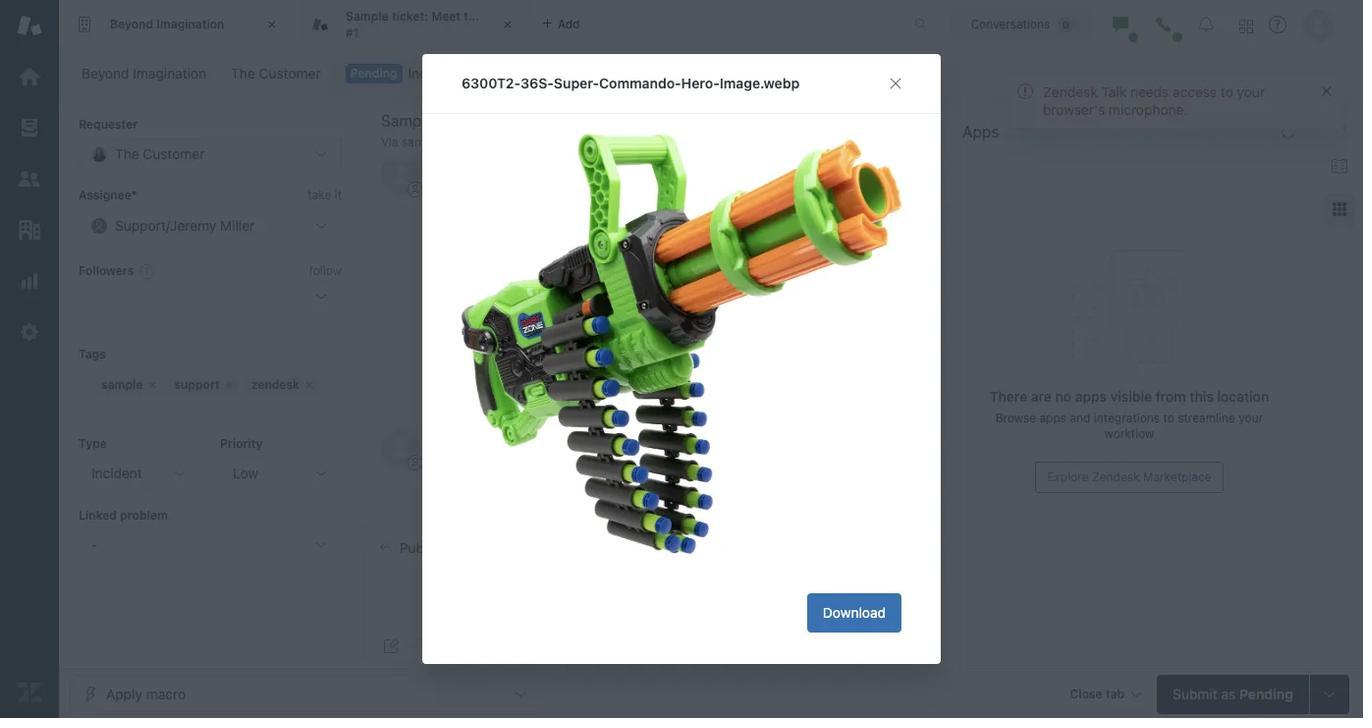 Task type: describe. For each thing, give the bounding box(es) containing it.
webp link
[[439, 272, 574, 387]]

tab containing sample ticket: meet the ticket
[[295, 0, 531, 49]]

renowned
[[567, 476, 630, 492]]

with
[[474, 221, 501, 237]]

knowledge image
[[1332, 158, 1348, 174]]

tags
[[79, 347, 106, 362]]

our
[[436, 476, 460, 492]]

hero-
[[682, 75, 720, 91]]

and inside the there are no apps visible from this location browse apps and integrations to streamline your workflow
[[1070, 411, 1091, 425]]

needs
[[1131, 84, 1169, 100]]

assembly
[[559, 238, 619, 255]]

linked problem
[[79, 508, 168, 523]]

complimented
[[727, 476, 817, 492]]

format text image
[[419, 639, 434, 654]]

kit
[[906, 203, 922, 220]]

low button
[[220, 458, 342, 489]]

gun inside the fun gun assassination fascination playtime kit ? here's a link to our assembly instructions in the mean time.
[[628, 221, 655, 237]]

problem
[[120, 508, 168, 523]]

to inside the fun gun assassination fascination playtime kit ? here's a link to our assembly instructions in the mean time.
[[518, 238, 531, 255]]

fun inside the fun gun assassination fascination playtime kit ? here's a link to our assembly instructions in the mean time.
[[600, 221, 624, 237]]

clients
[[864, 476, 906, 492]]

zendesk inside zendesk talk needs access to your browser's microphone.
[[1043, 84, 1098, 100]]

via
[[381, 135, 399, 149]]

the customer, tisha morrel button
[[507, 539, 943, 558]]

sample
[[402, 135, 442, 149]]

microphone.
[[1109, 101, 1188, 118]]

meet
[[432, 9, 461, 24]]

zendesk talk needs access to your browser's microphone.
[[1043, 84, 1266, 118]]

follow
[[309, 263, 342, 278]]

Public reply composer text field
[[371, 569, 934, 610]]

jeremy miller
[[436, 429, 525, 446]]

low
[[233, 465, 258, 481]]

of
[[559, 221, 572, 237]]

jeremy miller link
[[436, 429, 525, 446]]

beyond imagination link
[[69, 60, 219, 87]]

get help image
[[1269, 16, 1287, 33]]

jeremy
[[436, 429, 485, 446]]

close image
[[262, 15, 282, 34]]

from
[[1156, 388, 1187, 405]]

tisha
[[616, 540, 650, 556]]

instructions
[[623, 238, 697, 255]]

submit
[[1173, 685, 1218, 702]]

close image
[[498, 15, 518, 34]]

draft mode image
[[383, 639, 399, 654]]

often
[[454, 493, 488, 510]]

in
[[701, 238, 712, 255]]

pending link
[[333, 60, 490, 87]]

ticket inside sample ticket: meet the ticket #1
[[486, 9, 519, 24]]

the customer, tisha morrel
[[520, 540, 695, 556]]

super-
[[554, 75, 599, 91]]

organizations image
[[17, 217, 42, 243]]

this
[[1190, 388, 1214, 405]]

you inside . can you confirm your kit came with all parts of the
[[795, 203, 818, 220]]

download
[[823, 604, 886, 621]]

the for the customer, tisha morrel
[[520, 540, 544, 556]]

36s-
[[521, 75, 554, 91]]

imagination inside secondary element
[[133, 65, 207, 82]]

beyond imagination inside secondary element
[[82, 65, 207, 82]]

are inside our boxes are world renowned and should be complimented by our clients as often as possible.
[[505, 476, 525, 492]]

priority
[[220, 436, 263, 451]]

6300t2-
[[462, 75, 521, 91]]

07:36
[[891, 159, 924, 173]]

your inside zendesk talk needs access to your browser's microphone.
[[1238, 84, 1266, 100]]

here's a link to our assembly instructions in the mean time. link
[[436, 238, 810, 255]]

reporting image
[[17, 268, 42, 294]]

get started image
[[17, 64, 42, 89]]

tabs tab list
[[59, 0, 894, 49]]

confirm
[[822, 203, 871, 220]]

the inside . can you confirm your kit came with all parts of the
[[575, 221, 596, 237]]

conversations button
[[950, 8, 1095, 40]]

morrel
[[654, 540, 695, 556]]

can
[[767, 203, 792, 220]]

thursday 07:36
[[836, 159, 924, 173]]

1 horizontal spatial apps
[[1076, 388, 1107, 405]]

secondary element
[[59, 54, 1364, 93]]

zendesk inside button
[[1092, 470, 1140, 484]]

2 avatar image from the top
[[381, 428, 421, 467]]

zendesk support image
[[17, 13, 42, 38]]

beyond inside secondary element
[[82, 65, 129, 82]]

possible.
[[510, 493, 566, 510]]

the inside the fun gun assassination fascination playtime kit ? here's a link to our assembly instructions in the mean time.
[[716, 238, 736, 255]]

the customer link
[[218, 60, 334, 87]]

time.
[[779, 238, 810, 255]]

apps
[[963, 123, 1000, 140]]

0 horizontal spatial as
[[436, 493, 451, 510]]

sample ticket: meet the ticket #1
[[346, 9, 519, 40]]

no
[[1056, 388, 1072, 405]]

by
[[821, 476, 836, 492]]

views image
[[17, 115, 42, 140]]

download button
[[807, 593, 902, 633]]

are inside the there are no apps visible from this location browse apps and integrations to streamline your workflow
[[1031, 388, 1052, 405]]

explore
[[1048, 470, 1089, 484]]

our boxes are world renowned and should be complimented by our clients as often as possible.
[[436, 476, 906, 510]]

boxes
[[463, 476, 501, 492]]

mean
[[740, 238, 775, 255]]

1 you from the left
[[600, 203, 623, 220]]

linked
[[79, 508, 117, 523]]

thursday
[[836, 159, 888, 173]]

be
[[707, 476, 723, 492]]

incident
[[91, 465, 142, 481]]

webp
[[448, 363, 482, 378]]



Task type: locate. For each thing, give the bounding box(es) containing it.
2 horizontal spatial the
[[520, 540, 544, 556]]

incident button
[[79, 458, 200, 489]]

1 horizontal spatial pending
[[1240, 685, 1294, 702]]

gun down ordered
[[628, 221, 655, 237]]

0 horizontal spatial the
[[231, 65, 255, 82]]

1 vertical spatial beyond
[[82, 65, 129, 82]]

as right submit
[[1222, 685, 1236, 702]]

fun gun assassination fascination playtime kit ? here's a link to our assembly instructions in the mean time.
[[436, 221, 919, 255]]

the left "customer"
[[231, 65, 255, 82]]

and inside our boxes are world renowned and should be complimented by our clients as often as possible.
[[633, 476, 657, 492]]

fun up assassination
[[704, 203, 729, 220]]

0 vertical spatial apps
[[1076, 388, 1107, 405]]

close modal image
[[888, 76, 904, 91]]

0 horizontal spatial pending
[[350, 66, 398, 81]]

Subject field
[[377, 109, 813, 133]]

1 vertical spatial pending
[[1240, 685, 1294, 702]]

1 vertical spatial avatar image
[[381, 428, 421, 467]]

the right the "in"
[[716, 238, 736, 255]]

1 vertical spatial ticket
[[445, 135, 476, 149]]

0 horizontal spatial our
[[534, 238, 555, 255]]

2 you from the left
[[795, 203, 818, 220]]

you up fascination
[[795, 203, 818, 220]]

2 vertical spatial to
[[1164, 411, 1175, 425]]

the inside sample ticket: meet the ticket #1
[[464, 9, 483, 24]]

playtime
[[833, 221, 890, 237]]

browser's
[[1043, 101, 1105, 118]]

0 horizontal spatial and
[[633, 476, 657, 492]]

to inside zendesk talk needs access to your browser's microphone.
[[1221, 84, 1234, 100]]

pending inside secondary element
[[350, 66, 398, 81]]

access
[[1173, 84, 1217, 100]]

submit as pending
[[1173, 685, 1294, 702]]

1 avatar image from the top
[[381, 156, 421, 195]]

there
[[990, 388, 1028, 405]]

it
[[335, 188, 342, 203]]

customer, inside conversationlabel log
[[496, 203, 561, 220]]

1 horizontal spatial ticket
[[486, 9, 519, 24]]

1 horizontal spatial as
[[491, 493, 506, 510]]

beyond inside tab
[[110, 17, 153, 31]]

commando-
[[599, 75, 682, 91]]

the customer
[[231, 65, 321, 82]]

explore zendesk marketplace button
[[1036, 462, 1224, 493]]

1 vertical spatial apps
[[1040, 411, 1067, 425]]

0 vertical spatial imagination
[[156, 17, 224, 31]]

customer, left tisha
[[547, 540, 612, 556]]

your inside . can you confirm your kit came with all parts of the
[[874, 203, 902, 220]]

imagination down beyond imagination tab
[[133, 65, 207, 82]]

the up with
[[468, 203, 492, 220]]

to inside the there are no apps visible from this location browse apps and integrations to streamline your workflow
[[1164, 411, 1175, 425]]

apps image
[[1332, 201, 1348, 217]]

0 horizontal spatial apps
[[1040, 411, 1067, 425]]

via sample ticket
[[381, 135, 476, 149]]

0 vertical spatial fun
[[704, 203, 729, 220]]

as down 'our' at the bottom left of page
[[436, 493, 451, 510]]

our inside our boxes are world renowned and should be complimented by our clients as often as possible.
[[840, 476, 861, 492]]

workflow
[[1105, 426, 1155, 441]]

hey,
[[436, 203, 464, 220]]

ticket:
[[392, 9, 429, 24]]

imagination up beyond imagination link at the top
[[156, 17, 224, 31]]

avatar image
[[381, 156, 421, 195], [381, 428, 421, 467]]

type
[[79, 436, 107, 451]]

should
[[661, 476, 703, 492]]

gun
[[732, 203, 759, 220], [628, 221, 655, 237]]

1 vertical spatial gun
[[628, 221, 655, 237]]

here's
[[436, 238, 478, 255]]

our right by
[[840, 476, 861, 492]]

you right saw
[[600, 203, 623, 220]]

beyond up beyond imagination link at the top
[[110, 17, 153, 31]]

integrations
[[1094, 411, 1160, 425]]

to right link in the left top of the page
[[518, 238, 531, 255]]

the inside conversationlabel log
[[468, 203, 492, 220]]

sample
[[346, 9, 389, 24]]

beyond right get started image
[[82, 65, 129, 82]]

your inside the there are no apps visible from this location browse apps and integrations to streamline your workflow
[[1239, 411, 1264, 425]]

visible
[[1111, 388, 1153, 405]]

tab
[[295, 0, 531, 49]]

your up 'kit'
[[874, 203, 902, 220]]

conversationlabel log
[[362, 140, 943, 527]]

location
[[1218, 388, 1270, 405]]

customer
[[259, 65, 321, 82]]

a
[[481, 238, 489, 255]]

parts
[[523, 221, 555, 237]]

0 vertical spatial to
[[1221, 84, 1234, 100]]

avatar image down via
[[381, 156, 421, 195]]

0 vertical spatial and
[[1070, 411, 1091, 425]]

2 horizontal spatial as
[[1222, 685, 1236, 702]]

1 vertical spatial our
[[840, 476, 861, 492]]

0 vertical spatial customer,
[[496, 203, 561, 220]]

the inside the customer link
[[231, 65, 255, 82]]

0 vertical spatial beyond imagination
[[110, 17, 224, 31]]

1 horizontal spatial are
[[1031, 388, 1052, 405]]

explore zendesk marketplace
[[1048, 470, 1212, 484]]

0 vertical spatial pending
[[350, 66, 398, 81]]

imagination inside tab
[[156, 17, 224, 31]]

and down no
[[1070, 411, 1091, 425]]

to
[[1221, 84, 1234, 100], [518, 238, 531, 255], [1164, 411, 1175, 425]]

there are no apps visible from this location browse apps and integrations to streamline your workflow
[[990, 388, 1270, 441]]

0 vertical spatial our
[[534, 238, 555, 255]]

as
[[436, 493, 451, 510], [491, 493, 506, 510], [1222, 685, 1236, 702]]

customer, inside button
[[547, 540, 612, 556]]

0 horizontal spatial to
[[518, 238, 531, 255]]

beyond imagination tab
[[59, 0, 295, 49]]

apps right no
[[1076, 388, 1107, 405]]

0 vertical spatial are
[[1031, 388, 1052, 405]]

1 horizontal spatial our
[[840, 476, 861, 492]]

link
[[492, 238, 514, 255]]

1 vertical spatial your
[[874, 203, 902, 220]]

0 vertical spatial avatar image
[[381, 156, 421, 195]]

1 horizontal spatial fun
[[704, 203, 729, 220]]

streamline
[[1178, 411, 1236, 425]]

1 vertical spatial imagination
[[133, 65, 207, 82]]

customer,
[[496, 203, 561, 220], [547, 540, 612, 556]]

to down from
[[1164, 411, 1175, 425]]

to right access
[[1221, 84, 1234, 100]]

1 vertical spatial the
[[468, 203, 492, 220]]

all
[[505, 221, 519, 237]]

apps
[[1076, 388, 1107, 405], [1040, 411, 1067, 425]]

1 horizontal spatial gun
[[732, 203, 759, 220]]

the down saw
[[575, 221, 596, 237]]

kit
[[893, 221, 912, 237]]

the down possible.
[[520, 540, 544, 556]]

hey, the customer, i saw you ordered the fun gun
[[436, 203, 759, 220]]

take
[[308, 188, 331, 203]]

are
[[1031, 388, 1052, 405], [505, 476, 525, 492]]

our down parts
[[534, 238, 555, 255]]

marketplace
[[1144, 470, 1212, 484]]

customers image
[[17, 166, 42, 192]]

?
[[912, 221, 919, 237]]

2 vertical spatial your
[[1239, 411, 1264, 425]]

0 horizontal spatial gun
[[628, 221, 655, 237]]

fascination
[[753, 221, 829, 237]]

beyond imagination
[[110, 17, 224, 31], [82, 65, 207, 82]]

our inside the fun gun assassination fascination playtime kit ? here's a link to our assembly instructions in the mean time.
[[534, 238, 555, 255]]

customer, up parts
[[496, 203, 561, 220]]

0 horizontal spatial fun
[[600, 221, 624, 237]]

pending down the #1
[[350, 66, 398, 81]]

. can you confirm your kit came with all parts of the
[[436, 203, 922, 237]]

Thursday 07:36 text field
[[836, 159, 924, 173]]

assignee*
[[79, 188, 137, 203]]

0 horizontal spatial you
[[600, 203, 623, 220]]

saw
[[572, 203, 596, 220]]

1 horizontal spatial the
[[468, 203, 492, 220]]

the for the customer
[[231, 65, 255, 82]]

are left no
[[1031, 388, 1052, 405]]

world
[[528, 476, 563, 492]]

2 vertical spatial the
[[520, 540, 544, 556]]

0 vertical spatial beyond
[[110, 17, 153, 31]]

zendesk
[[1043, 84, 1098, 100], [1092, 470, 1140, 484]]

as down boxes
[[491, 493, 506, 510]]

imagination
[[156, 17, 224, 31], [133, 65, 207, 82]]

1 vertical spatial to
[[518, 238, 531, 255]]

conversations
[[971, 16, 1051, 31]]

came
[[436, 221, 471, 237]]

zendesk up browser's
[[1043, 84, 1098, 100]]

#1
[[346, 25, 359, 40]]

and
[[1070, 411, 1091, 425], [633, 476, 657, 492]]

ticket right the sample
[[445, 135, 476, 149]]

the right 'meet'
[[464, 9, 483, 24]]

zendesk image
[[17, 680, 42, 705]]

0 vertical spatial zendesk
[[1043, 84, 1098, 100]]

avatar image left jeremy
[[381, 428, 421, 467]]

0 horizontal spatial are
[[505, 476, 525, 492]]

your down location
[[1239, 411, 1264, 425]]

fun
[[704, 203, 729, 220], [600, 221, 624, 237]]

beyond imagination up beyond imagination link at the top
[[110, 17, 224, 31]]

6300t2-36s-super-commando-hero-image.webp dialog
[[422, 54, 941, 664]]

2 horizontal spatial to
[[1221, 84, 1234, 100]]

your right access
[[1238, 84, 1266, 100]]

6300t2-36s-super-commando-hero-image.webp
[[462, 75, 800, 91]]

0 vertical spatial your
[[1238, 84, 1266, 100]]

1 vertical spatial customer,
[[547, 540, 612, 556]]

.
[[759, 203, 763, 220]]

take it button
[[308, 186, 342, 206]]

beyond imagination down beyond imagination tab
[[82, 65, 207, 82]]

ticket right 'meet'
[[486, 9, 519, 24]]

are up possible.
[[505, 476, 525, 492]]

browse
[[996, 411, 1037, 425]]

and left should
[[633, 476, 657, 492]]

the inside the customer, tisha morrel button
[[520, 540, 544, 556]]

6300t2 36s super commando hero image.webp image
[[462, 134, 902, 554]]

customer context image
[[1332, 115, 1348, 131]]

1 vertical spatial beyond imagination
[[82, 65, 207, 82]]

gun left can
[[732, 203, 759, 220]]

admin image
[[17, 319, 42, 345]]

pending
[[350, 66, 398, 81], [1240, 685, 1294, 702]]

main element
[[0, 0, 59, 718]]

1 vertical spatial zendesk
[[1092, 470, 1140, 484]]

apps down no
[[1040, 411, 1067, 425]]

the up assassination
[[680, 203, 701, 220]]

zendesk products image
[[1240, 19, 1254, 33]]

the
[[464, 9, 483, 24], [680, 203, 701, 220], [575, 221, 596, 237], [716, 238, 736, 255]]

1 horizontal spatial you
[[795, 203, 818, 220]]

1 vertical spatial fun
[[600, 221, 624, 237]]

zendesk down workflow
[[1092, 470, 1140, 484]]

1 horizontal spatial and
[[1070, 411, 1091, 425]]

pending right submit
[[1240, 685, 1294, 702]]

1 horizontal spatial to
[[1164, 411, 1175, 425]]

0 vertical spatial gun
[[732, 203, 759, 220]]

image.webp
[[720, 75, 800, 91]]

talk
[[1102, 84, 1127, 100]]

beyond imagination inside tab
[[110, 17, 224, 31]]

1 vertical spatial are
[[505, 476, 525, 492]]

0 horizontal spatial ticket
[[445, 135, 476, 149]]

follow button
[[309, 262, 342, 280]]

ordered
[[627, 203, 677, 220]]

0 vertical spatial ticket
[[486, 9, 519, 24]]

1 vertical spatial and
[[633, 476, 657, 492]]

0 vertical spatial the
[[231, 65, 255, 82]]

fun up here's a link to our assembly instructions in the mean time. link
[[600, 221, 624, 237]]



Task type: vqa. For each thing, say whether or not it's contained in the screenshot.
Get started
no



